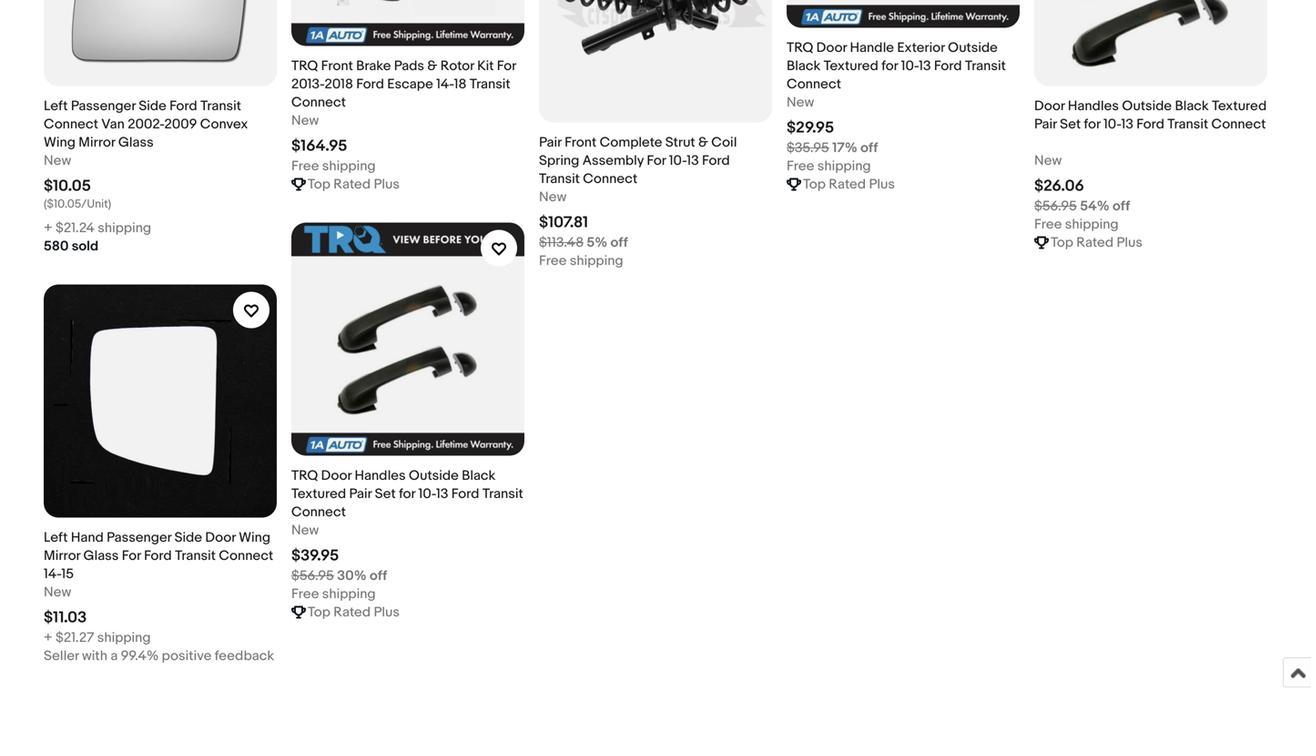 Task type: vqa. For each thing, say whether or not it's contained in the screenshot.
Offers
no



Task type: describe. For each thing, give the bounding box(es) containing it.
left hand passenger side door wing mirror glass for ford transit connect 14-15 new $11.03 + $21.27 shipping seller with a 99.4% positive feedback
[[44, 530, 274, 665]]

textured inside trq door handle exterior outside black textured for 10-13 ford transit connect new $29.95 $35.95 17% off free shipping
[[824, 58, 879, 74]]

outside inside door handles outside black textured pair set for 10-13 ford transit connect
[[1122, 98, 1172, 114]]

transit inside trq front brake pads & rotor kit for 2013-2018 ford escape 14-18 transit connect new $164.95 free shipping
[[470, 76, 511, 93]]

seller
[[44, 648, 79, 665]]

ford inside the left passenger side ford transit connect van 2002-2009 convex wing mirror glass new $10.05 ($10.05/unit) + $21.24 shipping 580 sold
[[169, 98, 197, 114]]

door inside the trq door handles outside black textured pair set for 10-13 ford transit connect new $39.95 $56.95 30% off free shipping
[[321, 468, 352, 484]]

glass inside left hand passenger side door wing mirror glass for ford transit connect 14-15 new $11.03 + $21.27 shipping seller with a 99.4% positive feedback
[[83, 548, 119, 564]]

door inside door handles outside black textured pair set for 10-13 ford transit connect
[[1035, 98, 1065, 114]]

connect inside left hand passenger side door wing mirror glass for ford transit connect 14-15 new $11.03 + $21.27 shipping seller with a 99.4% positive feedback
[[219, 548, 273, 564]]

mirror inside the left passenger side ford transit connect van 2002-2009 convex wing mirror glass new $10.05 ($10.05/unit) + $21.24 shipping 580 sold
[[79, 135, 115, 151]]

strut
[[666, 135, 695, 151]]

2009
[[164, 116, 197, 133]]

10- inside the trq door handles outside black textured pair set for 10-13 ford transit connect new $39.95 $56.95 30% off free shipping
[[418, 486, 436, 502]]

passenger inside the left passenger side ford transit connect van 2002-2009 convex wing mirror glass new $10.05 ($10.05/unit) + $21.24 shipping 580 sold
[[71, 98, 136, 114]]

trq door handle exterior outside black textured for 10-13 ford transit connect new $29.95 $35.95 17% off free shipping
[[787, 40, 1006, 175]]

pair inside pair front complete strut & coil spring assembly for 10-13 ford transit connect new $107.81 $113.48 5% off free shipping
[[539, 135, 562, 151]]

new text field for $107.81
[[539, 188, 567, 206]]

5%
[[587, 235, 608, 251]]

pair front complete strut & coil spring assembly for 10-13 ford transit connect new $107.81 $113.48 5% off free shipping
[[539, 135, 737, 269]]

off inside trq door handle exterior outside black textured for 10-13 ford transit connect new $29.95 $35.95 17% off free shipping
[[861, 140, 878, 156]]

outside inside the trq door handles outside black textured pair set for 10-13 ford transit connect new $39.95 $56.95 30% off free shipping
[[409, 468, 459, 484]]

ford inside pair front complete strut & coil spring assembly for 10-13 ford transit connect new $107.81 $113.48 5% off free shipping
[[702, 153, 730, 169]]

($10.05/unit)
[[44, 197, 111, 211]]

new inside trq door handle exterior outside black textured for 10-13 ford transit connect new $29.95 $35.95 17% off free shipping
[[787, 94, 814, 111]]

set inside door handles outside black textured pair set for 10-13 ford transit connect
[[1060, 116, 1081, 133]]

left passenger side ford transit connect van 2002-2009 convex wing mirror glass new $10.05 ($10.05/unit) + $21.24 shipping 580 sold
[[44, 98, 248, 255]]

$113.48
[[539, 235, 584, 251]]

group containing $29.95
[[44, 0, 1268, 665]]

glass inside the left passenger side ford transit connect van 2002-2009 convex wing mirror glass new $10.05 ($10.05/unit) + $21.24 shipping 580 sold
[[118, 135, 154, 151]]

$35.95
[[787, 140, 829, 156]]

brake
[[356, 58, 391, 74]]

van
[[101, 116, 125, 133]]

spring
[[539, 153, 580, 169]]

shipping inside pair front complete strut & coil spring assembly for 10-13 ford transit connect new $107.81 $113.48 5% off free shipping
[[570, 253, 624, 269]]

580 sold text field
[[44, 237, 98, 256]]

ford inside trq front brake pads & rotor kit for 2013-2018 ford escape 14-18 transit connect new $164.95 free shipping
[[356, 76, 384, 93]]

$29.95 text field
[[787, 119, 834, 138]]

top for $29.95
[[803, 176, 826, 193]]

+ for ($10.05/unit)
[[44, 220, 53, 237]]

top for $26.06
[[1051, 235, 1074, 251]]

textured inside door handles outside black textured pair set for 10-13 ford transit connect
[[1212, 98, 1267, 114]]

$10.05 text field
[[44, 177, 91, 196]]

door inside trq door handle exterior outside black textured for 10-13 ford transit connect new $29.95 $35.95 17% off free shipping
[[817, 40, 847, 56]]

free inside trq front brake pads & rotor kit for 2013-2018 ford escape 14-18 transit connect new $164.95 free shipping
[[291, 158, 319, 175]]

new inside new $26.06 $56.95 54% off free shipping
[[1035, 153, 1062, 169]]

shipping inside trq front brake pads & rotor kit for 2013-2018 ford escape 14-18 transit connect new $164.95 free shipping
[[322, 158, 376, 175]]

top rated plus for $26.06
[[1051, 235, 1143, 251]]

+ $21.24 shipping text field
[[44, 219, 151, 237]]

left for $10.05
[[44, 98, 68, 114]]

complete
[[600, 135, 662, 151]]

a
[[110, 648, 118, 665]]

for for trq door handle exterior outside black textured for 10-13 ford transit connect new $29.95 $35.95 17% off free shipping
[[882, 58, 898, 74]]

free inside pair front complete strut & coil spring assembly for 10-13 ford transit connect new $107.81 $113.48 5% off free shipping
[[539, 253, 567, 269]]

13 inside trq door handle exterior outside black textured for 10-13 ford transit connect new $29.95 $35.95 17% off free shipping
[[919, 58, 931, 74]]

transit inside door handles outside black textured pair set for 10-13 ford transit connect
[[1168, 116, 1209, 133]]

$11.03 text field
[[44, 609, 87, 628]]

new inside the trq door handles outside black textured pair set for 10-13 ford transit connect new $39.95 $56.95 30% off free shipping
[[291, 522, 319, 539]]

top for $39.95
[[308, 604, 331, 621]]

free inside the trq door handles outside black textured pair set for 10-13 ford transit connect new $39.95 $56.95 30% off free shipping
[[291, 586, 319, 603]]

door inside left hand passenger side door wing mirror glass for ford transit connect 14-15 new $11.03 + $21.27 shipping seller with a 99.4% positive feedback
[[205, 530, 236, 546]]

wing inside the left passenger side ford transit connect van 2002-2009 convex wing mirror glass new $10.05 ($10.05/unit) + $21.24 shipping 580 sold
[[44, 135, 76, 151]]

new inside the left passenger side ford transit connect van 2002-2009 convex wing mirror glass new $10.05 ($10.05/unit) + $21.24 shipping 580 sold
[[44, 153, 71, 169]]

shipping inside left hand passenger side door wing mirror glass for ford transit connect 14-15 new $11.03 + $21.27 shipping seller with a 99.4% positive feedback
[[97, 630, 151, 646]]

plus for $39.95
[[374, 604, 400, 621]]

$26.06
[[1035, 177, 1085, 196]]

10- inside trq door handle exterior outside black textured for 10-13 ford transit connect new $29.95 $35.95 17% off free shipping
[[901, 58, 919, 74]]

ford inside the trq door handles outside black textured pair set for 10-13 ford transit connect new $39.95 $56.95 30% off free shipping
[[452, 486, 479, 502]]

$39.95
[[291, 547, 339, 566]]

feedback
[[215, 648, 274, 665]]

outside inside trq door handle exterior outside black textured for 10-13 ford transit connect new $29.95 $35.95 17% off free shipping
[[948, 40, 998, 56]]

shipping inside new $26.06 $56.95 54% off free shipping
[[1065, 216, 1119, 233]]

with
[[82, 648, 107, 665]]

connect inside trq door handle exterior outside black textured for 10-13 ford transit connect new $29.95 $35.95 17% off free shipping
[[787, 76, 841, 93]]

$107.81
[[539, 213, 588, 232]]

13 inside the trq door handles outside black textured pair set for 10-13 ford transit connect new $39.95 $56.95 30% off free shipping
[[436, 486, 448, 502]]

free inside new $26.06 $56.95 54% off free shipping
[[1035, 216, 1062, 233]]

hand
[[71, 530, 104, 546]]

transit inside the left passenger side ford transit connect van 2002-2009 convex wing mirror glass new $10.05 ($10.05/unit) + $21.24 shipping 580 sold
[[200, 98, 241, 114]]

$26.06 text field
[[1035, 177, 1085, 196]]

connect inside the left passenger side ford transit connect van 2002-2009 convex wing mirror glass new $10.05 ($10.05/unit) + $21.24 shipping 580 sold
[[44, 116, 98, 133]]

rated down $164.95
[[334, 176, 371, 193]]

set inside the trq door handles outside black textured pair set for 10-13 ford transit connect new $39.95 $56.95 30% off free shipping
[[375, 486, 396, 502]]

new text field for $164.95
[[291, 112, 319, 130]]

trq for $39.95
[[291, 468, 318, 484]]

new text field for $39.95
[[291, 522, 319, 540]]

black inside door handles outside black textured pair set for 10-13 ford transit connect
[[1175, 98, 1209, 114]]

for for door handles outside black textured pair set for 10-13 ford transit connect
[[1084, 116, 1101, 133]]

front for connect
[[321, 58, 353, 74]]

plus down trq front brake pads & rotor kit for 2013-2018 ford escape 14-18 transit connect new $164.95 free shipping
[[374, 176, 400, 193]]

new text field for $26.06
[[1035, 152, 1062, 170]]

Seller with a 99.4% positive feedback text field
[[44, 647, 274, 665]]

for inside the trq door handles outside black textured pair set for 10-13 ford transit connect new $39.95 $56.95 30% off free shipping
[[399, 486, 415, 502]]

13 inside door handles outside black textured pair set for 10-13 ford transit connect
[[1122, 116, 1134, 133]]

previous price $56.95 30% off text field
[[291, 567, 387, 585]]

10- inside pair front complete strut & coil spring assembly for 10-13 ford transit connect new $107.81 $113.48 5% off free shipping
[[669, 153, 687, 169]]

kit
[[477, 58, 494, 74]]

handles inside door handles outside black textured pair set for 10-13 ford transit connect
[[1068, 98, 1119, 114]]

580
[[44, 238, 69, 255]]

2018
[[325, 76, 353, 93]]

$107.81 text field
[[539, 213, 588, 232]]

plus for $29.95
[[869, 176, 895, 193]]

$29.95
[[787, 119, 834, 138]]

passenger inside left hand passenger side door wing mirror glass for ford transit connect 14-15 new $11.03 + $21.27 shipping seller with a 99.4% positive feedback
[[107, 530, 171, 546]]

new text field for $11.03
[[44, 584, 71, 602]]

ford inside left hand passenger side door wing mirror glass for ford transit connect 14-15 new $11.03 + $21.27 shipping seller with a 99.4% positive feedback
[[144, 548, 172, 564]]

handle
[[850, 40, 894, 56]]



Task type: locate. For each thing, give the bounding box(es) containing it.
connect
[[787, 76, 841, 93], [291, 94, 346, 111], [44, 116, 98, 133], [1212, 116, 1266, 133], [583, 171, 638, 187], [291, 504, 346, 521], [219, 548, 273, 564]]

14- inside trq front brake pads & rotor kit for 2013-2018 ford escape 14-18 transit connect new $164.95 free shipping
[[436, 76, 454, 93]]

Free shipping text field
[[787, 157, 871, 175], [1035, 216, 1119, 234], [539, 252, 624, 270]]

1 horizontal spatial wing
[[239, 530, 271, 546]]

1 + from the top
[[44, 220, 53, 237]]

1 vertical spatial top rated plus text field
[[308, 604, 400, 622]]

& for connect
[[427, 58, 437, 74]]

trq up $39.95 text field
[[291, 468, 318, 484]]

for inside pair front complete strut & coil spring assembly for 10-13 ford transit connect new $107.81 $113.48 5% off free shipping
[[647, 153, 666, 169]]

1 horizontal spatial &
[[699, 135, 708, 151]]

1 horizontal spatial 14-
[[436, 76, 454, 93]]

left for new
[[44, 530, 68, 546]]

for right kit
[[497, 58, 516, 74]]

new text field down 15
[[44, 584, 71, 602]]

trq front brake pads & rotor kit for 2013-2018 ford escape 14-18 transit connect new $164.95 free shipping
[[291, 58, 516, 175]]

2 top rated plus text field from the top
[[308, 604, 400, 622]]

$21.27
[[56, 630, 94, 646]]

assembly
[[583, 153, 644, 169]]

shipping down 5%
[[570, 253, 624, 269]]

glass down hand
[[83, 548, 119, 564]]

trq inside the trq door handles outside black textured pair set for 10-13 ford transit connect new $39.95 $56.95 30% off free shipping
[[291, 468, 318, 484]]

top
[[308, 176, 331, 193], [803, 176, 826, 193], [1051, 235, 1074, 251], [308, 604, 331, 621]]

rated for $29.95
[[829, 176, 866, 193]]

0 horizontal spatial new text field
[[44, 152, 71, 170]]

shipping up the sold
[[98, 220, 151, 237]]

rated
[[334, 176, 371, 193], [829, 176, 866, 193], [1077, 235, 1114, 251], [334, 604, 371, 621]]

textured inside the trq door handles outside black textured pair set for 10-13 ford transit connect new $39.95 $56.95 30% off free shipping
[[291, 486, 346, 502]]

Top Rated Plus text field
[[308, 175, 400, 194], [308, 604, 400, 622]]

top rated plus down "54%"
[[1051, 235, 1143, 251]]

coil
[[712, 135, 737, 151]]

sold
[[72, 238, 98, 255]]

2 horizontal spatial for
[[647, 153, 666, 169]]

front inside trq front brake pads & rotor kit for 2013-2018 ford escape 14-18 transit connect new $164.95 free shipping
[[321, 58, 353, 74]]

new inside pair front complete strut & coil spring assembly for 10-13 ford transit connect new $107.81 $113.48 5% off free shipping
[[539, 189, 567, 206]]

rated down "54%"
[[1077, 235, 1114, 251]]

passenger right hand
[[107, 530, 171, 546]]

shipping up a
[[97, 630, 151, 646]]

1 vertical spatial left
[[44, 530, 68, 546]]

0 horizontal spatial for
[[399, 486, 415, 502]]

14- for $11.03
[[44, 566, 61, 583]]

0 vertical spatial glass
[[118, 135, 154, 151]]

shipping inside the trq door handles outside black textured pair set for 10-13 ford transit connect new $39.95 $56.95 30% off free shipping
[[322, 586, 376, 603]]

pair inside the trq door handles outside black textured pair set for 10-13 ford transit connect new $39.95 $56.95 30% off free shipping
[[349, 486, 372, 502]]

top rated plus down $164.95
[[308, 176, 400, 193]]

plus down previous price $35.95 17% off text box at top
[[869, 176, 895, 193]]

passenger up the van
[[71, 98, 136, 114]]

for up + $21.27 shipping text box
[[122, 548, 141, 564]]

front
[[321, 58, 353, 74], [565, 135, 597, 151]]

0 vertical spatial mirror
[[79, 135, 115, 151]]

1 vertical spatial outside
[[1122, 98, 1172, 114]]

plus for $26.06
[[1117, 235, 1143, 251]]

0 vertical spatial +
[[44, 220, 53, 237]]

10- inside door handles outside black textured pair set for 10-13 ford transit connect
[[1104, 116, 1122, 133]]

0 vertical spatial free shipping text field
[[787, 157, 871, 175]]

top rated plus for $29.95
[[803, 176, 895, 193]]

textured
[[824, 58, 879, 74], [1212, 98, 1267, 114], [291, 486, 346, 502]]

previous price $113.48 5% off text field
[[539, 234, 628, 252]]

0 horizontal spatial outside
[[409, 468, 459, 484]]

2 vertical spatial for
[[122, 548, 141, 564]]

2 horizontal spatial outside
[[1122, 98, 1172, 114]]

& left coil
[[699, 135, 708, 151]]

new up $29.95
[[787, 94, 814, 111]]

off right 30%
[[370, 568, 387, 584]]

1 vertical spatial wing
[[239, 530, 271, 546]]

1 vertical spatial free shipping text field
[[1035, 216, 1119, 234]]

free shipping text field down 5%
[[539, 252, 624, 270]]

2 + from the top
[[44, 630, 53, 646]]

side inside the left passenger side ford transit connect van 2002-2009 convex wing mirror glass new $10.05 ($10.05/unit) + $21.24 shipping 580 sold
[[139, 98, 166, 114]]

new $26.06 $56.95 54% off free shipping
[[1035, 153, 1130, 233]]

top rated plus for $39.95
[[308, 604, 400, 621]]

side
[[139, 98, 166, 114], [175, 530, 202, 546]]

for for $107.81
[[647, 153, 666, 169]]

1 vertical spatial handles
[[355, 468, 406, 484]]

black inside trq door handle exterior outside black textured for 10-13 ford transit connect new $29.95 $35.95 17% off free shipping
[[787, 58, 821, 74]]

$56.95 inside the trq door handles outside black textured pair set for 10-13 ford transit connect new $39.95 $56.95 30% off free shipping
[[291, 568, 334, 584]]

black inside the trq door handles outside black textured pair set for 10-13 ford transit connect new $39.95 $56.95 30% off free shipping
[[462, 468, 496, 484]]

0 horizontal spatial free shipping text field
[[539, 252, 624, 270]]

2 vertical spatial free shipping text field
[[539, 252, 624, 270]]

Top Rated Plus text field
[[803, 175, 895, 194], [1051, 234, 1143, 252]]

1 vertical spatial for
[[1084, 116, 1101, 133]]

2 vertical spatial pair
[[349, 486, 372, 502]]

free shipping text field down $164.95 text box
[[291, 157, 376, 175]]

13
[[919, 58, 931, 74], [1122, 116, 1134, 133], [687, 153, 699, 169], [436, 486, 448, 502]]

top rated plus down 17%
[[803, 176, 895, 193]]

trq for connect
[[291, 58, 318, 74]]

1 horizontal spatial handles
[[1068, 98, 1119, 114]]

free shipping text field down "54%"
[[1035, 216, 1119, 234]]

positive
[[162, 648, 212, 665]]

pair
[[1035, 116, 1057, 133], [539, 135, 562, 151], [349, 486, 372, 502]]

13 inside pair front complete strut & coil spring assembly for 10-13 ford transit connect new $107.81 $113.48 5% off free shipping
[[687, 153, 699, 169]]

off inside pair front complete strut & coil spring assembly for 10-13 ford transit connect new $107.81 $113.48 5% off free shipping
[[611, 235, 628, 251]]

trq inside trq door handle exterior outside black textured for 10-13 ford transit connect new $29.95 $35.95 17% off free shipping
[[787, 40, 814, 56]]

previous price $35.95 17% off text field
[[787, 139, 878, 157]]

$164.95 text field
[[291, 137, 347, 156]]

new text field up $164.95
[[291, 112, 319, 130]]

$56.95 down $26.06 text field
[[1035, 198, 1077, 215]]

14- for connect
[[436, 76, 454, 93]]

0 horizontal spatial textured
[[291, 486, 346, 502]]

10-
[[901, 58, 919, 74], [1104, 116, 1122, 133], [669, 153, 687, 169], [418, 486, 436, 502]]

top rated plus text field down 17%
[[803, 175, 895, 194]]

0 horizontal spatial top rated plus text field
[[803, 175, 895, 194]]

1 horizontal spatial textured
[[824, 58, 879, 74]]

for inside door handles outside black textured pair set for 10-13 ford transit connect
[[1084, 116, 1101, 133]]

mirror
[[79, 135, 115, 151], [44, 548, 80, 564]]

99.4%
[[121, 648, 159, 665]]

0 horizontal spatial for
[[122, 548, 141, 564]]

1 vertical spatial set
[[375, 486, 396, 502]]

shipping
[[322, 158, 376, 175], [818, 158, 871, 175], [1065, 216, 1119, 233], [98, 220, 151, 237], [570, 253, 624, 269], [322, 586, 376, 603], [97, 630, 151, 646]]

off right "54%"
[[1113, 198, 1130, 215]]

14- down the rotor
[[436, 76, 454, 93]]

new up $164.95
[[291, 113, 319, 129]]

new text field up $29.95
[[787, 94, 814, 112]]

passenger
[[71, 98, 136, 114], [107, 530, 171, 546]]

$56.95
[[1035, 198, 1077, 215], [291, 568, 334, 584]]

0 vertical spatial textured
[[824, 58, 879, 74]]

free down the "previous price $56.95 54% off" text box
[[1035, 216, 1062, 233]]

2002-
[[128, 116, 164, 133]]

0 vertical spatial set
[[1060, 116, 1081, 133]]

black
[[787, 58, 821, 74], [1175, 98, 1209, 114], [462, 468, 496, 484]]

rotor
[[441, 58, 474, 74]]

top rated plus
[[308, 176, 400, 193], [803, 176, 895, 193], [1051, 235, 1143, 251], [308, 604, 400, 621]]

0 vertical spatial pair
[[1035, 116, 1057, 133]]

+ inside the left passenger side ford transit connect van 2002-2009 convex wing mirror glass new $10.05 ($10.05/unit) + $21.24 shipping 580 sold
[[44, 220, 53, 237]]

2 free shipping text field from the top
[[291, 585, 376, 604]]

new down 15
[[44, 584, 71, 601]]

Free shipping text field
[[291, 157, 376, 175], [291, 585, 376, 604]]

New text field
[[1035, 152, 1062, 170], [539, 188, 567, 206], [291, 522, 319, 540], [44, 584, 71, 602]]

2013-
[[291, 76, 325, 93]]

free shipping text field for $26.06
[[1035, 216, 1119, 234]]

transit
[[965, 58, 1006, 74], [470, 76, 511, 93], [200, 98, 241, 114], [1168, 116, 1209, 133], [539, 171, 580, 187], [483, 486, 523, 502], [175, 548, 216, 564]]

new text field up $107.81 text box
[[539, 188, 567, 206]]

$21.24
[[56, 220, 95, 237]]

1 horizontal spatial top rated plus text field
[[1051, 234, 1143, 252]]

front up '2018'
[[321, 58, 353, 74]]

1 top rated plus text field from the top
[[308, 175, 400, 194]]

0 vertical spatial 14-
[[436, 76, 454, 93]]

glass
[[118, 135, 154, 151], [83, 548, 119, 564]]

trq for $35.95
[[787, 40, 814, 56]]

plus down previous price $56.95 30% off text field
[[374, 604, 400, 621]]

pair inside door handles outside black textured pair set for 10-13 ford transit connect
[[1035, 116, 1057, 133]]

1 vertical spatial free shipping text field
[[291, 585, 376, 604]]

1 vertical spatial for
[[647, 153, 666, 169]]

+ $21.27 shipping text field
[[44, 629, 151, 647]]

0 vertical spatial for
[[882, 58, 898, 74]]

top rated plus text field down 30%
[[308, 604, 400, 622]]

+ for $11.03
[[44, 630, 53, 646]]

14- up $11.03 'text field'
[[44, 566, 61, 583]]

1 vertical spatial top rated plus text field
[[1051, 234, 1143, 252]]

1 horizontal spatial front
[[565, 135, 597, 151]]

top rated plus down 30%
[[308, 604, 400, 621]]

trq
[[787, 40, 814, 56], [291, 58, 318, 74], [291, 468, 318, 484]]

2 vertical spatial trq
[[291, 468, 318, 484]]

$11.03
[[44, 609, 87, 628]]

15
[[61, 566, 74, 583]]

shipping down "54%"
[[1065, 216, 1119, 233]]

free down the $113.48
[[539, 253, 567, 269]]

wing inside left hand passenger side door wing mirror glass for ford transit connect 14-15 new $11.03 + $21.27 shipping seller with a 99.4% positive feedback
[[239, 530, 271, 546]]

new up $10.05 text box
[[44, 153, 71, 169]]

connect inside pair front complete strut & coil spring assembly for 10-13 ford transit connect new $107.81 $113.48 5% off free shipping
[[583, 171, 638, 187]]

top rated plus text field down $164.95
[[308, 175, 400, 194]]

mirror inside left hand passenger side door wing mirror glass for ford transit connect 14-15 new $11.03 + $21.27 shipping seller with a 99.4% positive feedback
[[44, 548, 80, 564]]

front for $107.81
[[565, 135, 597, 151]]

0 vertical spatial outside
[[948, 40, 998, 56]]

$56.95 inside new $26.06 $56.95 54% off free shipping
[[1035, 198, 1077, 215]]

1 vertical spatial trq
[[291, 58, 318, 74]]

2 horizontal spatial for
[[1084, 116, 1101, 133]]

1 vertical spatial 14-
[[44, 566, 61, 583]]

$10.05
[[44, 177, 91, 196]]

&
[[427, 58, 437, 74], [699, 135, 708, 151]]

1 horizontal spatial new text field
[[291, 112, 319, 130]]

0 horizontal spatial set
[[375, 486, 396, 502]]

$39.95 text field
[[291, 547, 339, 566]]

left inside the left passenger side ford transit connect van 2002-2009 convex wing mirror glass new $10.05 ($10.05/unit) + $21.24 shipping 580 sold
[[44, 98, 68, 114]]

trq inside trq front brake pads & rotor kit for 2013-2018 ford escape 14-18 transit connect new $164.95 free shipping
[[291, 58, 318, 74]]

free down $35.95
[[787, 158, 815, 175]]

free down previous price $56.95 30% off text field
[[291, 586, 319, 603]]

new text field up $39.95 text field
[[291, 522, 319, 540]]

rated down 17%
[[829, 176, 866, 193]]

0 vertical spatial side
[[139, 98, 166, 114]]

transit inside pair front complete strut & coil spring assembly for 10-13 ford transit connect new $107.81 $113.48 5% off free shipping
[[539, 171, 580, 187]]

0 vertical spatial top rated plus text field
[[308, 175, 400, 194]]

set
[[1060, 116, 1081, 133], [375, 486, 396, 502]]

2 vertical spatial outside
[[409, 468, 459, 484]]

0 horizontal spatial 14-
[[44, 566, 61, 583]]

0 vertical spatial $56.95
[[1035, 198, 1077, 215]]

mirror up 15
[[44, 548, 80, 564]]

1 vertical spatial +
[[44, 630, 53, 646]]

0 vertical spatial passenger
[[71, 98, 136, 114]]

2 horizontal spatial black
[[1175, 98, 1209, 114]]

1 horizontal spatial pair
[[539, 135, 562, 151]]

1 free shipping text field from the top
[[291, 157, 376, 175]]

1 vertical spatial passenger
[[107, 530, 171, 546]]

shipping down $164.95 text box
[[322, 158, 376, 175]]

2 horizontal spatial free shipping text field
[[1035, 216, 1119, 234]]

0 vertical spatial front
[[321, 58, 353, 74]]

1 vertical spatial side
[[175, 530, 202, 546]]

pair up $26.06 text field
[[1035, 116, 1057, 133]]

for down strut
[[647, 153, 666, 169]]

0 vertical spatial wing
[[44, 135, 76, 151]]

0 vertical spatial top rated plus text field
[[803, 175, 895, 194]]

New text field
[[787, 94, 814, 112], [291, 112, 319, 130], [44, 152, 71, 170]]

pair up 30%
[[349, 486, 372, 502]]

top down previous price $56.95 30% off text field
[[308, 604, 331, 621]]

new up $39.95 text field
[[291, 522, 319, 539]]

door handles outside black textured pair set for 10-13 ford transit connect
[[1035, 98, 1267, 133]]

14- inside left hand passenger side door wing mirror glass for ford transit connect 14-15 new $11.03 + $21.27 shipping seller with a 99.4% positive feedback
[[44, 566, 61, 583]]

0 vertical spatial free shipping text field
[[291, 157, 376, 175]]

ford
[[934, 58, 962, 74], [356, 76, 384, 93], [169, 98, 197, 114], [1137, 116, 1165, 133], [702, 153, 730, 169], [452, 486, 479, 502], [144, 548, 172, 564]]

+
[[44, 220, 53, 237], [44, 630, 53, 646]]

& right 'pads'
[[427, 58, 437, 74]]

14-
[[436, 76, 454, 93], [44, 566, 61, 583]]

convex
[[200, 116, 248, 133]]

new text field up $10.05 text box
[[44, 152, 71, 170]]

30%
[[337, 568, 367, 584]]

transit inside the trq door handles outside black textured pair set for 10-13 ford transit connect new $39.95 $56.95 30% off free shipping
[[483, 486, 523, 502]]

mirror down the van
[[79, 135, 115, 151]]

shipping down 17%
[[818, 158, 871, 175]]

pads
[[394, 58, 424, 74]]

for for $11.03
[[122, 548, 141, 564]]

wing
[[44, 135, 76, 151], [239, 530, 271, 546]]

rated for $39.95
[[334, 604, 371, 621]]

0 vertical spatial for
[[497, 58, 516, 74]]

2 horizontal spatial new text field
[[787, 94, 814, 112]]

pair up spring
[[539, 135, 562, 151]]

off inside the trq door handles outside black textured pair set for 10-13 ford transit connect new $39.95 $56.95 30% off free shipping
[[370, 568, 387, 584]]

new inside left hand passenger side door wing mirror glass for ford transit connect 14-15 new $11.03 + $21.27 shipping seller with a 99.4% positive feedback
[[44, 584, 71, 601]]

top down $35.95
[[803, 176, 826, 193]]

escape
[[387, 76, 433, 93]]

left inside left hand passenger side door wing mirror glass for ford transit connect 14-15 new $11.03 + $21.27 shipping seller with a 99.4% positive feedback
[[44, 530, 68, 546]]

$56.95 down $39.95 text field
[[291, 568, 334, 584]]

new text field up $26.06 text field
[[1035, 152, 1062, 170]]

54%
[[1080, 198, 1110, 215]]

rated for $26.06
[[1077, 235, 1114, 251]]

off
[[861, 140, 878, 156], [1113, 198, 1130, 215], [611, 235, 628, 251], [370, 568, 387, 584]]

1 vertical spatial mirror
[[44, 548, 80, 564]]

0 vertical spatial black
[[787, 58, 821, 74]]

trq up 2013-
[[291, 58, 318, 74]]

for inside trq front brake pads & rotor kit for 2013-2018 ford escape 14-18 transit connect new $164.95 free shipping
[[497, 58, 516, 74]]

top down $164.95 text box
[[308, 176, 331, 193]]

free shipping text field down 30%
[[291, 585, 376, 604]]

17%
[[833, 140, 858, 156]]

previous price $56.95 54% off text field
[[1035, 197, 1130, 216]]

1 vertical spatial pair
[[539, 135, 562, 151]]

off inside new $26.06 $56.95 54% off free shipping
[[1113, 198, 1130, 215]]

free shipping text field for $107.81
[[539, 252, 624, 270]]

1 vertical spatial textured
[[1212, 98, 1267, 114]]

0 horizontal spatial wing
[[44, 135, 76, 151]]

side inside left hand passenger side door wing mirror glass for ford transit connect 14-15 new $11.03 + $21.27 shipping seller with a 99.4% positive feedback
[[175, 530, 202, 546]]

+ up seller
[[44, 630, 53, 646]]

shipping inside the left passenger side ford transit connect van 2002-2009 convex wing mirror glass new $10.05 ($10.05/unit) + $21.24 shipping 580 sold
[[98, 220, 151, 237]]

new up $26.06 text field
[[1035, 153, 1062, 169]]

0 horizontal spatial $56.95
[[291, 568, 334, 584]]

new text field for $10.05
[[44, 152, 71, 170]]

left left hand
[[44, 530, 68, 546]]

& inside trq front brake pads & rotor kit for 2013-2018 ford escape 14-18 transit connect new $164.95 free shipping
[[427, 58, 437, 74]]

0 horizontal spatial &
[[427, 58, 437, 74]]

top rated plus text field for $26.06
[[1051, 234, 1143, 252]]

new up $107.81 text box
[[539, 189, 567, 206]]

shipping inside trq door handle exterior outside black textured for 10-13 ford transit connect new $29.95 $35.95 17% off free shipping
[[818, 158, 871, 175]]

1 horizontal spatial side
[[175, 530, 202, 546]]

new text field for $29.95
[[787, 94, 814, 112]]

handles
[[1068, 98, 1119, 114], [355, 468, 406, 484]]

plus
[[374, 176, 400, 193], [869, 176, 895, 193], [1117, 235, 1143, 251], [374, 604, 400, 621]]

1 vertical spatial front
[[565, 135, 597, 151]]

transit inside trq door handle exterior outside black textured for 10-13 ford transit connect new $29.95 $35.95 17% off free shipping
[[965, 58, 1006, 74]]

2 vertical spatial for
[[399, 486, 415, 502]]

1 horizontal spatial for
[[497, 58, 516, 74]]

new inside trq front brake pads & rotor kit for 2013-2018 ford escape 14-18 transit connect new $164.95 free shipping
[[291, 113, 319, 129]]

top rated plus text field down "54%"
[[1051, 234, 1143, 252]]

$164.95
[[291, 137, 347, 156]]

left up $10.05 text box
[[44, 98, 68, 114]]

top down the "previous price $56.95 54% off" text box
[[1051, 235, 1074, 251]]

+ up 580
[[44, 220, 53, 237]]

trq left handle
[[787, 40, 814, 56]]

2 left from the top
[[44, 530, 68, 546]]

connect inside trq front brake pads & rotor kit for 2013-2018 ford escape 14-18 transit connect new $164.95 free shipping
[[291, 94, 346, 111]]

18
[[454, 76, 467, 93]]

for
[[882, 58, 898, 74], [1084, 116, 1101, 133], [399, 486, 415, 502]]

top rated plus text field for $29.95
[[803, 175, 895, 194]]

0 horizontal spatial side
[[139, 98, 166, 114]]

front inside pair front complete strut & coil spring assembly for 10-13 ford transit connect new $107.81 $113.48 5% off free shipping
[[565, 135, 597, 151]]

connect inside the trq door handles outside black textured pair set for 10-13 ford transit connect new $39.95 $56.95 30% off free shipping
[[291, 504, 346, 521]]

outside
[[948, 40, 998, 56], [1122, 98, 1172, 114], [409, 468, 459, 484]]

off right 17%
[[861, 140, 878, 156]]

& for $107.81
[[699, 135, 708, 151]]

door
[[817, 40, 847, 56], [1035, 98, 1065, 114], [321, 468, 352, 484], [205, 530, 236, 546]]

1 horizontal spatial black
[[787, 58, 821, 74]]

1 horizontal spatial $56.95
[[1035, 198, 1077, 215]]

connect inside door handles outside black textured pair set for 10-13 ford transit connect
[[1212, 116, 1266, 133]]

2 vertical spatial black
[[462, 468, 496, 484]]

front up spring
[[565, 135, 597, 151]]

1 horizontal spatial set
[[1060, 116, 1081, 133]]

ford inside trq door handle exterior outside black textured for 10-13 ford transit connect new $29.95 $35.95 17% off free shipping
[[934, 58, 962, 74]]

free shipping text field for $29.95
[[787, 157, 871, 175]]

0 vertical spatial handles
[[1068, 98, 1119, 114]]

handles inside the trq door handles outside black textured pair set for 10-13 ford transit connect new $39.95 $56.95 30% off free shipping
[[355, 468, 406, 484]]

2 horizontal spatial pair
[[1035, 116, 1057, 133]]

trq door handles outside black textured pair set for 10-13 ford transit connect new $39.95 $56.95 30% off free shipping
[[291, 468, 523, 603]]

0 horizontal spatial black
[[462, 468, 496, 484]]

ford inside door handles outside black textured pair set for 10-13 ford transit connect
[[1137, 116, 1165, 133]]

glass down '2002-' on the top left of the page
[[118, 135, 154, 151]]

1 horizontal spatial free shipping text field
[[787, 157, 871, 175]]

0 vertical spatial left
[[44, 98, 68, 114]]

exterior
[[897, 40, 945, 56]]

for
[[497, 58, 516, 74], [647, 153, 666, 169], [122, 548, 141, 564]]

& inside pair front complete strut & coil spring assembly for 10-13 ford transit connect new $107.81 $113.48 5% off free shipping
[[699, 135, 708, 151]]

new
[[787, 94, 814, 111], [291, 113, 319, 129], [44, 153, 71, 169], [1035, 153, 1062, 169], [539, 189, 567, 206], [291, 522, 319, 539], [44, 584, 71, 601]]

1 left from the top
[[44, 98, 68, 114]]

1 horizontal spatial for
[[882, 58, 898, 74]]

free down $164.95
[[291, 158, 319, 175]]

plus down the "previous price $56.95 54% off" text box
[[1117, 235, 1143, 251]]

2 horizontal spatial textured
[[1212, 98, 1267, 114]]

+ inside left hand passenger side door wing mirror glass for ford transit connect 14-15 new $11.03 + $21.27 shipping seller with a 99.4% positive feedback
[[44, 630, 53, 646]]

off right 5%
[[611, 235, 628, 251]]

($10.05/Unit) text field
[[44, 197, 111, 211]]

2 vertical spatial textured
[[291, 486, 346, 502]]

0 horizontal spatial handles
[[355, 468, 406, 484]]

1 vertical spatial glass
[[83, 548, 119, 564]]

free
[[291, 158, 319, 175], [787, 158, 815, 175], [1035, 216, 1062, 233], [539, 253, 567, 269], [291, 586, 319, 603]]

0 vertical spatial trq
[[787, 40, 814, 56]]

group
[[44, 0, 1268, 665]]

1 vertical spatial &
[[699, 135, 708, 151]]

free shipping text field down 17%
[[787, 157, 871, 175]]

free inside trq door handle exterior outside black textured for 10-13 ford transit connect new $29.95 $35.95 17% off free shipping
[[787, 158, 815, 175]]

0 vertical spatial &
[[427, 58, 437, 74]]

1 vertical spatial black
[[1175, 98, 1209, 114]]

1 horizontal spatial outside
[[948, 40, 998, 56]]

0 horizontal spatial front
[[321, 58, 353, 74]]

shipping down 30%
[[322, 586, 376, 603]]

1 vertical spatial $56.95
[[291, 568, 334, 584]]

for inside trq door handle exterior outside black textured for 10-13 ford transit connect new $29.95 $35.95 17% off free shipping
[[882, 58, 898, 74]]

transit inside left hand passenger side door wing mirror glass for ford transit connect 14-15 new $11.03 + $21.27 shipping seller with a 99.4% positive feedback
[[175, 548, 216, 564]]

left
[[44, 98, 68, 114], [44, 530, 68, 546]]

0 horizontal spatial pair
[[349, 486, 372, 502]]

rated down 30%
[[334, 604, 371, 621]]



